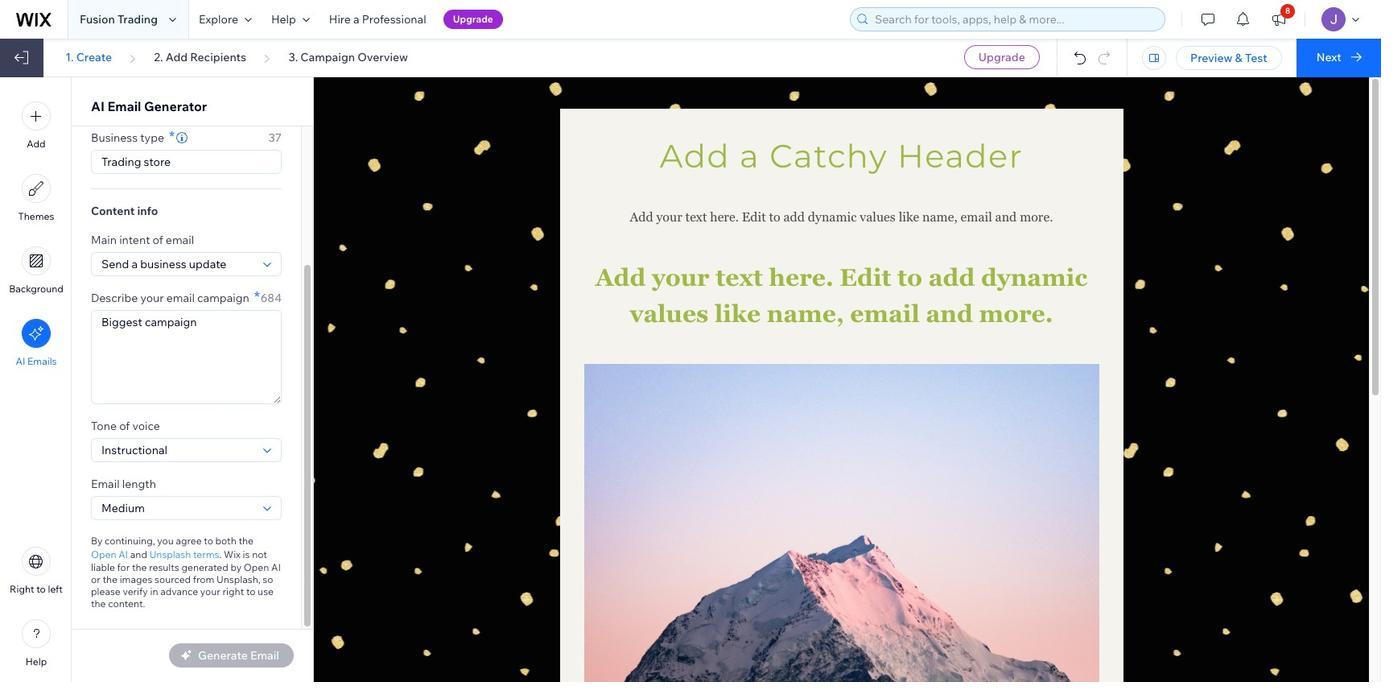Task type: describe. For each thing, give the bounding box(es) containing it.
in
[[150, 585, 158, 598]]

info
[[137, 204, 158, 218]]

emails
[[27, 355, 57, 367]]

ai inside button
[[16, 355, 25, 367]]

ai email generator
[[91, 98, 207, 114]]

for
[[117, 561, 130, 573]]

0 vertical spatial more.
[[1020, 209, 1054, 225]]

ai emails button
[[16, 319, 57, 367]]

the inside by continuing, you agree to both the open ai and unsplash terms
[[239, 535, 254, 547]]

results
[[149, 561, 179, 573]]

ai inside by continuing, you agree to both the open ai and unsplash terms
[[119, 548, 128, 560]]

fusion
[[80, 12, 115, 27]]

preview & test
[[1191, 51, 1268, 65]]

0 vertical spatial name,
[[923, 209, 958, 225]]

liable
[[91, 561, 115, 573]]

2. add recipients link
[[154, 50, 246, 64]]

to inside button
[[36, 583, 46, 595]]

background
[[9, 283, 64, 295]]

advance
[[160, 585, 198, 598]]

unsplash
[[149, 548, 191, 560]]

from
[[193, 573, 215, 585]]

upgrade for the right upgrade button
[[979, 50, 1026, 64]]

main intent of email
[[91, 233, 194, 247]]

1 horizontal spatial add
[[929, 263, 975, 292]]

verify
[[123, 585, 148, 598]]

the down or
[[91, 598, 106, 610]]

continuing,
[[105, 535, 155, 547]]

1. create link
[[65, 50, 112, 64]]

content.
[[108, 598, 145, 610]]

0 vertical spatial upgrade button
[[443, 10, 503, 29]]

use
[[258, 585, 274, 598]]

explore
[[199, 12, 238, 27]]

3.
[[289, 50, 298, 64]]

37
[[269, 130, 282, 145]]

please
[[91, 585, 121, 598]]

both
[[215, 535, 237, 547]]

is
[[243, 548, 250, 560]]

0 horizontal spatial here.
[[711, 209, 739, 225]]

. wix is not liable for the results generated by open ai or the images sourced from unsplash, so please verify in advance your right to use the content.
[[91, 548, 281, 610]]

add inside button
[[27, 138, 46, 150]]

a for catchy
[[740, 136, 760, 176]]

Business type field
[[97, 151, 276, 173]]

1. create
[[65, 50, 112, 64]]

to inside the . wix is not liable for the results generated by open ai or the images sourced from unsplash, so please verify in advance your right to use the content.
[[246, 585, 256, 598]]

add button
[[22, 101, 51, 150]]

2.
[[154, 50, 163, 64]]

professional
[[362, 12, 427, 27]]

0 vertical spatial help
[[271, 12, 296, 27]]

you
[[157, 535, 174, 547]]

hire a professional link
[[320, 0, 436, 39]]

trading
[[118, 12, 158, 27]]

1 horizontal spatial and
[[926, 300, 973, 328]]

tone
[[91, 419, 117, 433]]

hire a professional
[[329, 12, 427, 27]]

add a catchy header
[[660, 136, 1024, 176]]

1 vertical spatial name,
[[767, 300, 845, 328]]

right
[[10, 583, 34, 595]]

0 horizontal spatial text
[[686, 209, 707, 225]]

catchy
[[770, 136, 888, 176]]

tone of voice
[[91, 419, 160, 433]]

1.
[[65, 50, 74, 64]]

right to left
[[10, 583, 63, 595]]

campaign
[[301, 50, 355, 64]]

background button
[[9, 246, 64, 295]]

open ai link
[[91, 547, 128, 561]]

header
[[898, 136, 1024, 176]]

unsplash terms link
[[149, 547, 219, 561]]

unsplash,
[[217, 573, 261, 585]]

0 vertical spatial values
[[860, 209, 896, 225]]

0 horizontal spatial like
[[715, 300, 761, 328]]

1 vertical spatial add your text here. edit to add dynamic values like name, email and more.
[[596, 263, 1094, 328]]

main
[[91, 233, 117, 247]]

.
[[219, 548, 222, 560]]

or
[[91, 573, 100, 585]]

type
[[140, 130, 164, 145]]

email length
[[91, 477, 156, 491]]

to inside by continuing, you agree to both the open ai and unsplash terms
[[204, 535, 213, 547]]

a for professional
[[354, 12, 360, 27]]

0 horizontal spatial help
[[26, 656, 47, 668]]

1 horizontal spatial upgrade button
[[965, 45, 1040, 69]]

by
[[231, 561, 242, 573]]

create
[[76, 50, 112, 64]]

describe your email campaign * 684
[[91, 287, 282, 306]]

3. campaign overview
[[289, 50, 408, 64]]

wix
[[224, 548, 241, 560]]

so
[[263, 573, 273, 585]]

ai emails
[[16, 355, 57, 367]]

preview
[[1191, 51, 1233, 65]]

684
[[261, 291, 282, 305]]

0 vertical spatial add your text here. edit to add dynamic values like name, email and more.
[[630, 209, 1054, 225]]

1 vertical spatial more.
[[980, 300, 1054, 328]]

themes button
[[18, 174, 54, 222]]

content
[[91, 204, 135, 218]]

generated
[[182, 561, 228, 573]]



Task type: locate. For each thing, give the bounding box(es) containing it.
ai
[[91, 98, 105, 114], [16, 355, 25, 367], [119, 548, 128, 560], [271, 561, 281, 573]]

0 horizontal spatial and
[[130, 548, 147, 560]]

help button down 'right to left'
[[22, 619, 51, 668]]

0 vertical spatial dynamic
[[808, 209, 857, 225]]

business type *
[[91, 127, 175, 146]]

0 horizontal spatial name,
[[767, 300, 845, 328]]

to
[[769, 209, 781, 225], [898, 263, 923, 292], [204, 535, 213, 547], [36, 583, 46, 595], [246, 585, 256, 598]]

ai up "for"
[[119, 548, 128, 560]]

1 horizontal spatial open
[[244, 561, 269, 573]]

ai up business
[[91, 98, 105, 114]]

1 horizontal spatial like
[[899, 209, 920, 225]]

the
[[239, 535, 254, 547], [132, 561, 147, 573], [103, 573, 118, 585], [91, 598, 106, 610]]

0 vertical spatial open
[[91, 548, 116, 560]]

open inside by continuing, you agree to both the open ai and unsplash terms
[[91, 548, 116, 560]]

1 horizontal spatial a
[[740, 136, 760, 176]]

upgrade button down search for tools, apps, help & more... field
[[965, 45, 1040, 69]]

campaign
[[197, 291, 249, 305]]

the right or
[[103, 573, 118, 585]]

next button
[[1297, 39, 1382, 77]]

1 vertical spatial upgrade
[[979, 50, 1026, 64]]

a
[[354, 12, 360, 27], [740, 136, 760, 176]]

ai inside the . wix is not liable for the results generated by open ai or the images sourced from unsplash, so please verify in advance your right to use the content.
[[271, 561, 281, 573]]

1 vertical spatial values
[[630, 300, 709, 328]]

1 vertical spatial text
[[716, 263, 763, 292]]

1 vertical spatial a
[[740, 136, 760, 176]]

of
[[153, 233, 163, 247], [119, 419, 130, 433]]

recipients
[[190, 50, 246, 64]]

a right hire
[[354, 12, 360, 27]]

0 vertical spatial of
[[153, 233, 163, 247]]

0 horizontal spatial of
[[119, 419, 130, 433]]

email inside describe your email campaign * 684
[[166, 291, 195, 305]]

upgrade button right the professional
[[443, 10, 503, 29]]

upgrade right the professional
[[453, 13, 494, 25]]

agree
[[176, 535, 202, 547]]

next
[[1317, 50, 1342, 64]]

1 horizontal spatial values
[[860, 209, 896, 225]]

0 horizontal spatial open
[[91, 548, 116, 560]]

1 horizontal spatial edit
[[840, 263, 892, 292]]

1 vertical spatial and
[[926, 300, 973, 328]]

edit
[[742, 209, 766, 225], [840, 263, 892, 292]]

ai left emails
[[16, 355, 25, 367]]

dynamic
[[808, 209, 857, 225], [982, 263, 1088, 292]]

help button up 3.
[[262, 0, 320, 39]]

fusion trading
[[80, 12, 158, 27]]

0 vertical spatial a
[[354, 12, 360, 27]]

the up is
[[239, 535, 254, 547]]

0 horizontal spatial help button
[[22, 619, 51, 668]]

hire
[[329, 12, 351, 27]]

1 vertical spatial open
[[244, 561, 269, 573]]

upgrade button
[[443, 10, 503, 29], [965, 45, 1040, 69]]

1 vertical spatial edit
[[840, 263, 892, 292]]

1 horizontal spatial help
[[271, 12, 296, 27]]

1 horizontal spatial of
[[153, 233, 163, 247]]

8 button
[[1262, 0, 1297, 39]]

0 vertical spatial *
[[169, 127, 175, 146]]

email
[[108, 98, 141, 114], [91, 477, 120, 491]]

1 vertical spatial here.
[[770, 263, 834, 292]]

by continuing, you agree to both the open ai and unsplash terms
[[91, 535, 254, 560]]

0 vertical spatial like
[[899, 209, 920, 225]]

add your text here. edit to add dynamic values like name, email and more.
[[630, 209, 1054, 225], [596, 263, 1094, 328]]

1 horizontal spatial help button
[[262, 0, 320, 39]]

help
[[271, 12, 296, 27], [26, 656, 47, 668]]

upgrade for topmost upgrade button
[[453, 13, 494, 25]]

1 vertical spatial *
[[254, 287, 260, 306]]

open inside the . wix is not liable for the results generated by open ai or the images sourced from unsplash, so please verify in advance your right to use the content.
[[244, 561, 269, 573]]

open up liable
[[91, 548, 116, 560]]

describe
[[91, 291, 138, 305]]

8
[[1286, 6, 1291, 16]]

1 horizontal spatial here.
[[770, 263, 834, 292]]

0 vertical spatial text
[[686, 209, 707, 225]]

2. add recipients
[[154, 50, 246, 64]]

0 vertical spatial upgrade
[[453, 13, 494, 25]]

0 horizontal spatial upgrade button
[[443, 10, 503, 29]]

upgrade down search for tools, apps, help & more... field
[[979, 50, 1026, 64]]

your inside the . wix is not liable for the results generated by open ai or the images sourced from unsplash, so please verify in advance your right to use the content.
[[200, 585, 221, 598]]

1 vertical spatial dynamic
[[982, 263, 1088, 292]]

3. campaign overview link
[[289, 50, 408, 64]]

voice
[[132, 419, 160, 433]]

business
[[91, 130, 138, 145]]

here.
[[711, 209, 739, 225], [770, 263, 834, 292]]

1 vertical spatial add
[[929, 263, 975, 292]]

0 horizontal spatial values
[[630, 300, 709, 328]]

intent
[[119, 233, 150, 247]]

0 horizontal spatial add
[[784, 209, 805, 225]]

0 horizontal spatial *
[[169, 127, 175, 146]]

test
[[1246, 51, 1268, 65]]

help up 3.
[[271, 12, 296, 27]]

0 vertical spatial here.
[[711, 209, 739, 225]]

your inside describe your email campaign * 684
[[140, 291, 164, 305]]

and inside by continuing, you agree to both the open ai and unsplash terms
[[130, 548, 147, 560]]

Search for tools, apps, help & more... field
[[871, 8, 1160, 31]]

values
[[860, 209, 896, 225], [630, 300, 709, 328]]

left
[[48, 583, 63, 595]]

not
[[252, 548, 267, 560]]

length
[[122, 477, 156, 491]]

0 horizontal spatial a
[[354, 12, 360, 27]]

0 vertical spatial edit
[[742, 209, 766, 225]]

name,
[[923, 209, 958, 225], [767, 300, 845, 328]]

Describe your email campaign text field
[[92, 311, 281, 403]]

0 horizontal spatial upgrade
[[453, 13, 494, 25]]

terms
[[193, 548, 219, 560]]

open down the not
[[244, 561, 269, 573]]

1 vertical spatial upgrade button
[[965, 45, 1040, 69]]

1 vertical spatial email
[[91, 477, 120, 491]]

by
[[91, 535, 103, 547]]

1 horizontal spatial *
[[254, 287, 260, 306]]

preview & test button
[[1177, 46, 1283, 70]]

2 vertical spatial and
[[130, 548, 147, 560]]

email
[[961, 209, 993, 225], [166, 233, 194, 247], [166, 291, 195, 305], [851, 300, 920, 328]]

right to left button
[[10, 547, 63, 595]]

images
[[120, 573, 152, 585]]

* right type
[[169, 127, 175, 146]]

add
[[784, 209, 805, 225], [929, 263, 975, 292]]

email up business type *
[[108, 98, 141, 114]]

right
[[223, 585, 244, 598]]

&
[[1236, 51, 1243, 65]]

themes
[[18, 210, 54, 222]]

1 horizontal spatial upgrade
[[979, 50, 1026, 64]]

0 horizontal spatial edit
[[742, 209, 766, 225]]

1 horizontal spatial name,
[[923, 209, 958, 225]]

text
[[686, 209, 707, 225], [716, 263, 763, 292]]

your
[[657, 209, 683, 225], [652, 263, 710, 292], [140, 291, 164, 305], [200, 585, 221, 598]]

email left length
[[91, 477, 120, 491]]

2 horizontal spatial and
[[996, 209, 1017, 225]]

of right intent
[[153, 233, 163, 247]]

* left 684
[[254, 287, 260, 306]]

like
[[899, 209, 920, 225], [715, 300, 761, 328]]

content info
[[91, 204, 158, 218]]

overview
[[358, 50, 408, 64]]

help down 'right to left'
[[26, 656, 47, 668]]

None field
[[97, 253, 258, 275], [97, 439, 258, 461], [97, 497, 258, 519], [97, 253, 258, 275], [97, 439, 258, 461], [97, 497, 258, 519]]

1 vertical spatial of
[[119, 419, 130, 433]]

sourced
[[155, 573, 191, 585]]

1 vertical spatial like
[[715, 300, 761, 328]]

generator
[[144, 98, 207, 114]]

1 horizontal spatial text
[[716, 263, 763, 292]]

0 vertical spatial add
[[784, 209, 805, 225]]

1 vertical spatial help
[[26, 656, 47, 668]]

1 vertical spatial help button
[[22, 619, 51, 668]]

0 horizontal spatial dynamic
[[808, 209, 857, 225]]

0 vertical spatial and
[[996, 209, 1017, 225]]

ai up the use
[[271, 561, 281, 573]]

the right "for"
[[132, 561, 147, 573]]

0 vertical spatial help button
[[262, 0, 320, 39]]

1 horizontal spatial dynamic
[[982, 263, 1088, 292]]

of right the tone
[[119, 419, 130, 433]]

a left catchy at the right top of the page
[[740, 136, 760, 176]]

help button
[[262, 0, 320, 39], [22, 619, 51, 668]]

0 vertical spatial email
[[108, 98, 141, 114]]



Task type: vqa. For each thing, say whether or not it's contained in the screenshot.
2nd The Paypal icon from the left
no



